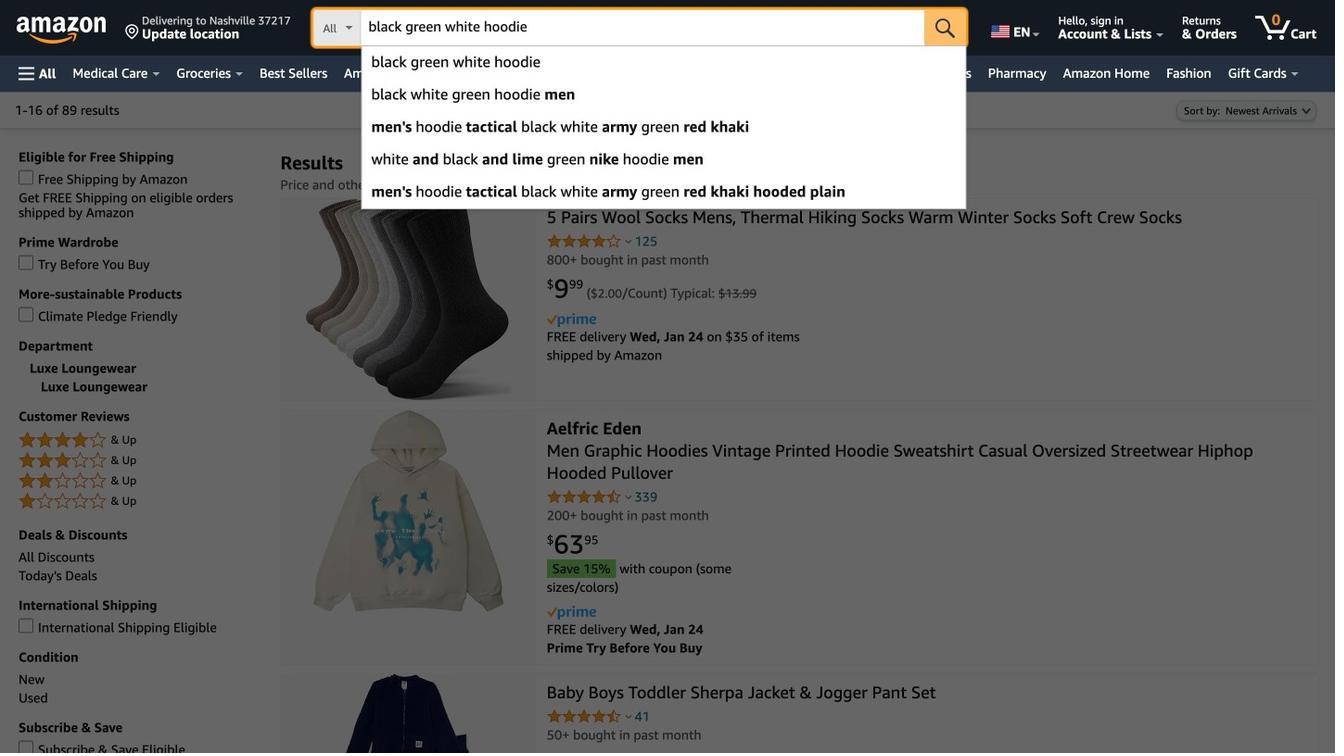 Task type: locate. For each thing, give the bounding box(es) containing it.
None submit
[[925, 9, 966, 46]]

0 vertical spatial checkbox image
[[19, 170, 33, 185]]

1 checkbox image from the top
[[19, 170, 33, 185]]

1 vertical spatial amazon prime image
[[547, 607, 596, 620]]

1 checkbox image from the top
[[19, 307, 33, 322]]

Search Amazon text field
[[361, 10, 925, 45]]

1 amazon prime image from the top
[[547, 314, 596, 327]]

navigation navigation
[[0, 0, 1335, 210]]

2 stars & up element
[[19, 470, 262, 493]]

1 star & up element
[[19, 491, 262, 513]]

1 vertical spatial checkbox image
[[19, 255, 33, 270]]

dropdown image
[[1302, 107, 1311, 114]]

none submit inside navigation navigation
[[925, 9, 966, 46]]

gerber baby boys toddler sherpa jacket & jogger pant set image
[[343, 674, 474, 754]]

2 amazon prime image from the top
[[547, 607, 596, 620]]

2 vertical spatial checkbox image
[[19, 619, 33, 634]]

2 checkbox image from the top
[[19, 741, 33, 754]]

1 vertical spatial checkbox image
[[19, 741, 33, 754]]

0 vertical spatial checkbox image
[[19, 307, 33, 322]]

0 vertical spatial amazon prime image
[[547, 314, 596, 327]]

checkbox image
[[19, 307, 33, 322], [19, 741, 33, 754]]

None search field
[[313, 9, 966, 48]]

checkbox image
[[19, 170, 33, 185], [19, 255, 33, 270], [19, 619, 33, 634]]

amazon prime image
[[547, 314, 596, 327], [547, 607, 596, 620]]



Task type: vqa. For each thing, say whether or not it's contained in the screenshot.
Add To Cart submit related to fifth Free Shipping for Prime Members Image from the right
no



Task type: describe. For each thing, give the bounding box(es) containing it.
free delivery wed, jan 24 on $35 of items shipped by amazon element
[[547, 329, 800, 363]]

3 checkbox image from the top
[[19, 619, 33, 634]]

3 stars & up element
[[19, 450, 262, 472]]

aelfric eden men graphic hoodies vintage printed hoodie sweatshirt casual oversized streetwear hiphop hooded pullover image
[[313, 410, 504, 612]]

amazon image
[[17, 17, 107, 45]]

none search field inside navigation navigation
[[313, 9, 966, 48]]

amazon prime image for free delivery wed, jan 24 on $35 of items shipped by amazon element
[[547, 314, 596, 327]]

2 checkbox image from the top
[[19, 255, 33, 270]]

4 stars & up element
[[19, 430, 262, 452]]

uumiaer 5 pairs wool socks mens, thermal hiking socks warm winter socks soft crew socks image
[[306, 199, 511, 401]]

amazon prime image for free delivery wed, jan 24 element
[[547, 607, 596, 620]]

free delivery wed, jan 24 element
[[547, 622, 703, 637]]



